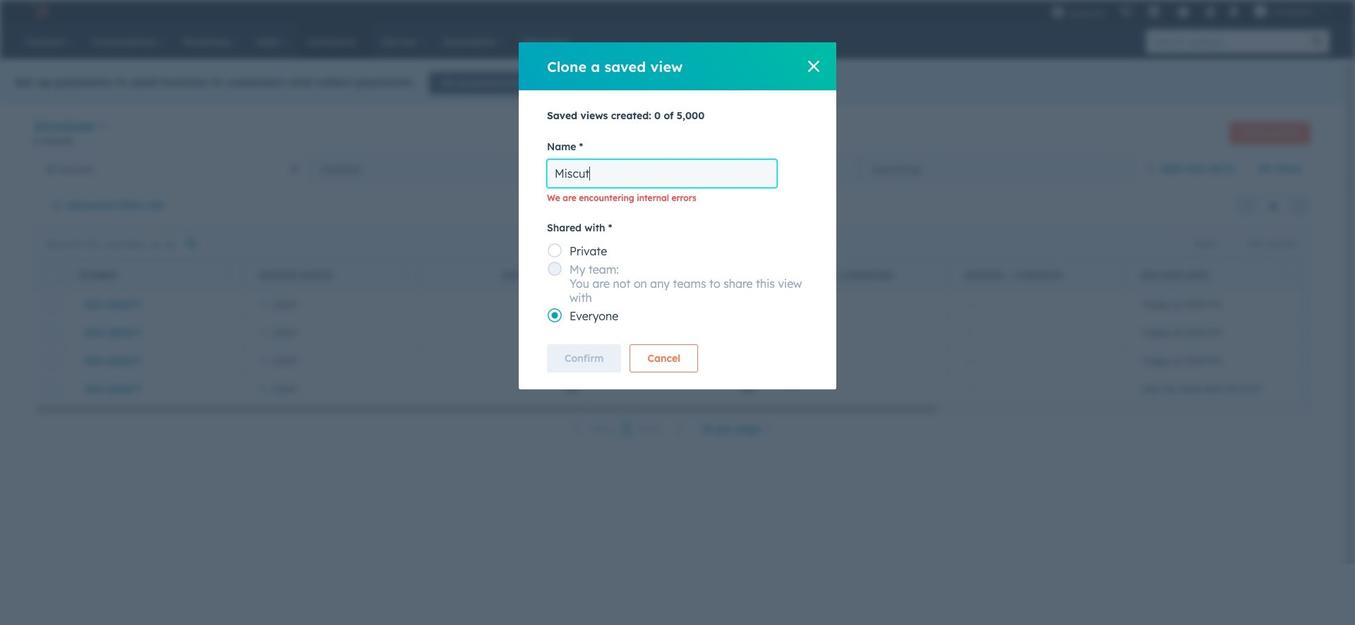 Task type: locate. For each thing, give the bounding box(es) containing it.
5 press to sort. element from the left
[[1284, 269, 1289, 281]]

1 press to sort. element from the left
[[225, 269, 230, 281]]

2 press to sort. image from the left
[[401, 269, 407, 279]]

jacob simon image
[[1254, 5, 1267, 18]]

1 column header from the left
[[772, 260, 950, 291]]

menu
[[1045, 0, 1339, 23]]

marketplaces image
[[1148, 6, 1160, 19]]

press to sort. image
[[225, 269, 230, 279], [401, 269, 407, 279], [579, 269, 584, 279], [756, 269, 761, 279], [1284, 269, 1289, 279]]

None text field
[[547, 160, 777, 188]]

press to sort. element
[[225, 269, 230, 281], [401, 269, 407, 281], [579, 269, 584, 281], [756, 269, 761, 281], [1284, 269, 1289, 281]]

2 column header from the left
[[949, 260, 1126, 291]]

2 press to sort. element from the left
[[401, 269, 407, 281]]

4 press to sort. image from the left
[[756, 269, 761, 279]]

column header
[[772, 260, 950, 291], [949, 260, 1126, 291]]

banner
[[34, 116, 1311, 155]]

4 press to sort. element from the left
[[756, 269, 761, 281]]

dialog
[[519, 42, 837, 390]]

Search ID, number, or amount billed search field
[[37, 231, 209, 257]]



Task type: describe. For each thing, give the bounding box(es) containing it.
1 press to sort. image from the left
[[225, 269, 230, 279]]

5 press to sort. image from the left
[[1284, 269, 1289, 279]]

close image
[[808, 61, 820, 72]]

pagination navigation
[[565, 420, 693, 439]]

3 press to sort. image from the left
[[579, 269, 584, 279]]

3 press to sort. element from the left
[[579, 269, 584, 281]]

Search HubSpot search field
[[1147, 30, 1306, 54]]



Task type: vqa. For each thing, say whether or not it's contained in the screenshot.
1st column header from right
yes



